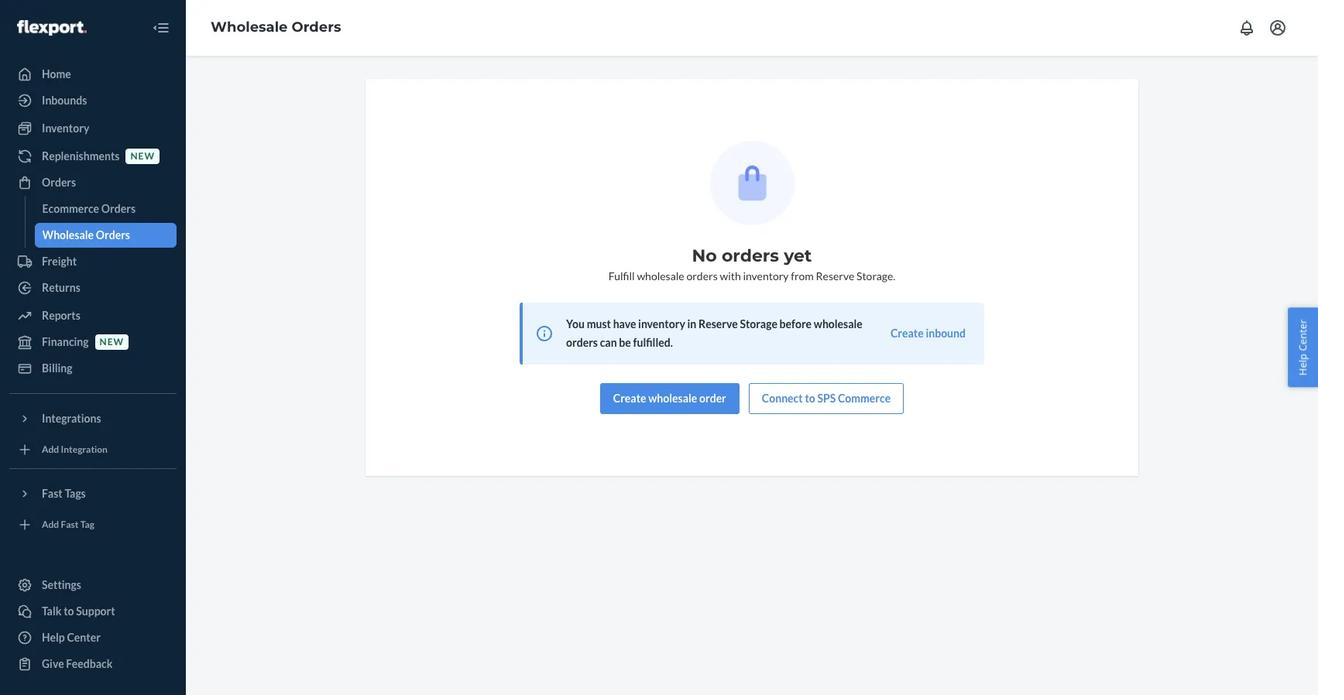 Task type: vqa. For each thing, say whether or not it's contained in the screenshot.
Storage.
yes



Task type: locate. For each thing, give the bounding box(es) containing it.
to right talk
[[64, 605, 74, 618]]

0 horizontal spatial to
[[64, 605, 74, 618]]

1 horizontal spatial new
[[131, 151, 155, 162]]

wholesale orders link
[[211, 19, 341, 36], [34, 223, 177, 248]]

orders down no
[[687, 270, 718, 283]]

0 vertical spatial wholesale orders link
[[211, 19, 341, 36]]

1 vertical spatial wholesale orders
[[42, 229, 130, 242]]

flexport logo image
[[17, 20, 87, 35]]

1 vertical spatial help
[[42, 632, 65, 645]]

1 vertical spatial inventory
[[639, 318, 686, 331]]

1 vertical spatial to
[[64, 605, 74, 618]]

orders
[[292, 19, 341, 36], [42, 176, 76, 189], [101, 202, 136, 215], [96, 229, 130, 242]]

1 vertical spatial fast
[[61, 519, 79, 531]]

1 horizontal spatial wholesale
[[211, 19, 288, 36]]

inventory
[[743, 270, 789, 283], [639, 318, 686, 331]]

1 vertical spatial wholesale orders link
[[34, 223, 177, 248]]

1 horizontal spatial wholesale orders
[[211, 19, 341, 36]]

0 vertical spatial center
[[1297, 320, 1311, 352]]

create down 'be'
[[614, 392, 647, 405]]

help center
[[1297, 320, 1311, 376], [42, 632, 101, 645]]

sps
[[818, 392, 836, 405]]

home link
[[9, 62, 177, 87]]

wholesale
[[637, 270, 685, 283], [814, 318, 863, 331], [649, 392, 698, 405]]

new up orders link in the left top of the page
[[131, 151, 155, 162]]

wholesale left order
[[649, 392, 698, 405]]

reserve inside no orders yet fulfill wholesale orders with inventory from reserve storage.
[[816, 270, 855, 283]]

inventory up fulfilled.
[[639, 318, 686, 331]]

create left inbound
[[891, 327, 924, 340]]

0 horizontal spatial orders
[[566, 336, 598, 349]]

inventory inside no orders yet fulfill wholesale orders with inventory from reserve storage.
[[743, 270, 789, 283]]

orders up 'with'
[[722, 246, 779, 267]]

new for replenishments
[[131, 151, 155, 162]]

2 horizontal spatial orders
[[722, 246, 779, 267]]

commerce
[[838, 392, 891, 405]]

help center button
[[1289, 308, 1319, 388]]

orders
[[722, 246, 779, 267], [687, 270, 718, 283], [566, 336, 598, 349]]

0 horizontal spatial wholesale
[[42, 229, 94, 242]]

fast left 'tags'
[[42, 487, 63, 501]]

0 vertical spatial wholesale orders
[[211, 19, 341, 36]]

wholesale inside you must have inventory in reserve storage before wholesale orders can be fulfilled.
[[814, 318, 863, 331]]

1 add from the top
[[42, 444, 59, 456]]

1 horizontal spatial inventory
[[743, 270, 789, 283]]

1 vertical spatial create
[[614, 392, 647, 405]]

center
[[1297, 320, 1311, 352], [67, 632, 101, 645]]

integrations
[[42, 412, 101, 425]]

1 vertical spatial help center
[[42, 632, 101, 645]]

0 horizontal spatial new
[[100, 337, 124, 348]]

open notifications image
[[1238, 19, 1257, 37]]

integration
[[61, 444, 108, 456]]

create for create inbound
[[891, 327, 924, 340]]

home
[[42, 67, 71, 81]]

0 vertical spatial new
[[131, 151, 155, 162]]

reports
[[42, 309, 80, 322]]

integrations button
[[9, 407, 177, 432]]

billing link
[[9, 356, 177, 381]]

help
[[1297, 354, 1311, 376], [42, 632, 65, 645]]

close navigation image
[[152, 19, 170, 37]]

1 horizontal spatial to
[[805, 392, 816, 405]]

wholesale right fulfill on the top left of the page
[[637, 270, 685, 283]]

add integration link
[[9, 438, 177, 463]]

1 horizontal spatial help
[[1297, 354, 1311, 376]]

1 horizontal spatial help center
[[1297, 320, 1311, 376]]

0 vertical spatial wholesale
[[637, 270, 685, 283]]

1 vertical spatial wholesale
[[42, 229, 94, 242]]

inventory link
[[9, 116, 177, 141]]

fast left tag
[[61, 519, 79, 531]]

new
[[131, 151, 155, 162], [100, 337, 124, 348]]

connect
[[762, 392, 803, 405]]

give feedback
[[42, 658, 113, 671]]

1 vertical spatial reserve
[[699, 318, 738, 331]]

0 vertical spatial to
[[805, 392, 816, 405]]

fast inside dropdown button
[[42, 487, 63, 501]]

new down reports link at the top left of the page
[[100, 337, 124, 348]]

0 vertical spatial help center
[[1297, 320, 1311, 376]]

create inbound
[[891, 327, 966, 340]]

1 horizontal spatial reserve
[[816, 270, 855, 283]]

reserve right from
[[816, 270, 855, 283]]

inbounds link
[[9, 88, 177, 113]]

support
[[76, 605, 115, 618]]

fast
[[42, 487, 63, 501], [61, 519, 79, 531]]

inventory right 'with'
[[743, 270, 789, 283]]

add left integration
[[42, 444, 59, 456]]

help inside button
[[1297, 354, 1311, 376]]

0 vertical spatial help
[[1297, 354, 1311, 376]]

0 horizontal spatial center
[[67, 632, 101, 645]]

1 horizontal spatial orders
[[687, 270, 718, 283]]

wholesale orders
[[211, 19, 341, 36], [42, 229, 130, 242]]

help center link
[[9, 626, 177, 651]]

wholesale
[[211, 19, 288, 36], [42, 229, 94, 242]]

add
[[42, 444, 59, 456], [42, 519, 59, 531]]

0 horizontal spatial create
[[614, 392, 647, 405]]

1 vertical spatial new
[[100, 337, 124, 348]]

returns link
[[9, 276, 177, 301]]

inventory inside you must have inventory in reserve storage before wholesale orders can be fulfilled.
[[639, 318, 686, 331]]

wholesale right before in the right top of the page
[[814, 318, 863, 331]]

0 vertical spatial reserve
[[816, 270, 855, 283]]

empty list image
[[710, 141, 795, 225]]

0 vertical spatial create
[[891, 327, 924, 340]]

1 horizontal spatial center
[[1297, 320, 1311, 352]]

talk
[[42, 605, 62, 618]]

ecommerce orders link
[[34, 197, 177, 222]]

create
[[891, 327, 924, 340], [614, 392, 647, 405]]

orders down you
[[566, 336, 598, 349]]

reserve
[[816, 270, 855, 283], [699, 318, 738, 331]]

1 horizontal spatial create
[[891, 327, 924, 340]]

0 vertical spatial fast
[[42, 487, 63, 501]]

to for sps
[[805, 392, 816, 405]]

0 vertical spatial inventory
[[743, 270, 789, 283]]

add down fast tags on the left bottom of page
[[42, 519, 59, 531]]

reserve right "in"
[[699, 318, 738, 331]]

0 horizontal spatial reserve
[[699, 318, 738, 331]]

fulfill
[[609, 270, 635, 283]]

tags
[[65, 487, 86, 501]]

0 horizontal spatial wholesale orders link
[[34, 223, 177, 248]]

0 horizontal spatial wholesale orders
[[42, 229, 130, 242]]

add fast tag link
[[9, 513, 177, 538]]

1 vertical spatial add
[[42, 519, 59, 531]]

2 vertical spatial orders
[[566, 336, 598, 349]]

freight
[[42, 255, 77, 268]]

2 add from the top
[[42, 519, 59, 531]]

0 horizontal spatial inventory
[[639, 318, 686, 331]]

to left the sps
[[805, 392, 816, 405]]

to
[[805, 392, 816, 405], [64, 605, 74, 618]]

reports link
[[9, 304, 177, 329]]

1 vertical spatial wholesale
[[814, 318, 863, 331]]

order
[[700, 392, 727, 405]]

connect to sps commerce link
[[749, 384, 904, 415]]

settings link
[[9, 573, 177, 598]]

0 vertical spatial add
[[42, 444, 59, 456]]

2 vertical spatial wholesale
[[649, 392, 698, 405]]



Task type: describe. For each thing, give the bounding box(es) containing it.
0 vertical spatial wholesale
[[211, 19, 288, 36]]

add integration
[[42, 444, 108, 456]]

inbound
[[926, 327, 966, 340]]

connect to sps commerce button
[[749, 384, 904, 415]]

give feedback button
[[9, 652, 177, 677]]

reserve inside you must have inventory in reserve storage before wholesale orders can be fulfilled.
[[699, 318, 738, 331]]

wholesale inside button
[[649, 392, 698, 405]]

add for add fast tag
[[42, 519, 59, 531]]

connect to sps commerce
[[762, 392, 891, 405]]

must
[[587, 318, 611, 331]]

0 horizontal spatial help center
[[42, 632, 101, 645]]

center inside button
[[1297, 320, 1311, 352]]

create wholesale order button
[[600, 384, 740, 415]]

add fast tag
[[42, 519, 94, 531]]

freight link
[[9, 250, 177, 274]]

tag
[[80, 519, 94, 531]]

give
[[42, 658, 64, 671]]

ecommerce orders
[[42, 202, 136, 215]]

with
[[720, 270, 741, 283]]

1 vertical spatial center
[[67, 632, 101, 645]]

to for support
[[64, 605, 74, 618]]

orders link
[[9, 170, 177, 195]]

before
[[780, 318, 812, 331]]

wholesale orders inside wholesale orders link
[[42, 229, 130, 242]]

fast tags button
[[9, 482, 177, 507]]

be
[[619, 336, 631, 349]]

billing
[[42, 362, 72, 375]]

storage
[[740, 318, 778, 331]]

you must have inventory in reserve storage before wholesale orders can be fulfilled.
[[566, 318, 863, 349]]

in
[[688, 318, 697, 331]]

yet
[[784, 246, 812, 267]]

fast tags
[[42, 487, 86, 501]]

0 vertical spatial orders
[[722, 246, 779, 267]]

help center inside button
[[1297, 320, 1311, 376]]

create for create wholesale order
[[614, 392, 647, 405]]

add for add integration
[[42, 444, 59, 456]]

1 horizontal spatial wholesale orders link
[[211, 19, 341, 36]]

create wholesale order
[[614, 392, 727, 405]]

no orders yet fulfill wholesale orders with inventory from reserve storage.
[[609, 246, 896, 283]]

financing
[[42, 336, 89, 349]]

1 vertical spatial orders
[[687, 270, 718, 283]]

settings
[[42, 579, 81, 592]]

talk to support
[[42, 605, 115, 618]]

have
[[613, 318, 636, 331]]

can
[[600, 336, 617, 349]]

no
[[692, 246, 717, 267]]

fulfilled.
[[633, 336, 673, 349]]

orders inside you must have inventory in reserve storage before wholesale orders can be fulfilled.
[[566, 336, 598, 349]]

feedback
[[66, 658, 113, 671]]

open account menu image
[[1269, 19, 1288, 37]]

new for financing
[[100, 337, 124, 348]]

wholesale inside no orders yet fulfill wholesale orders with inventory from reserve storage.
[[637, 270, 685, 283]]

0 horizontal spatial help
[[42, 632, 65, 645]]

inbounds
[[42, 94, 87, 107]]

returns
[[42, 281, 80, 294]]

create wholesale order link
[[600, 384, 740, 415]]

replenishments
[[42, 150, 120, 163]]

create inbound button
[[891, 326, 966, 342]]

talk to support button
[[9, 600, 177, 625]]

storage.
[[857, 270, 896, 283]]

you
[[566, 318, 585, 331]]

inventory
[[42, 122, 89, 135]]

ecommerce
[[42, 202, 99, 215]]

from
[[791, 270, 814, 283]]



